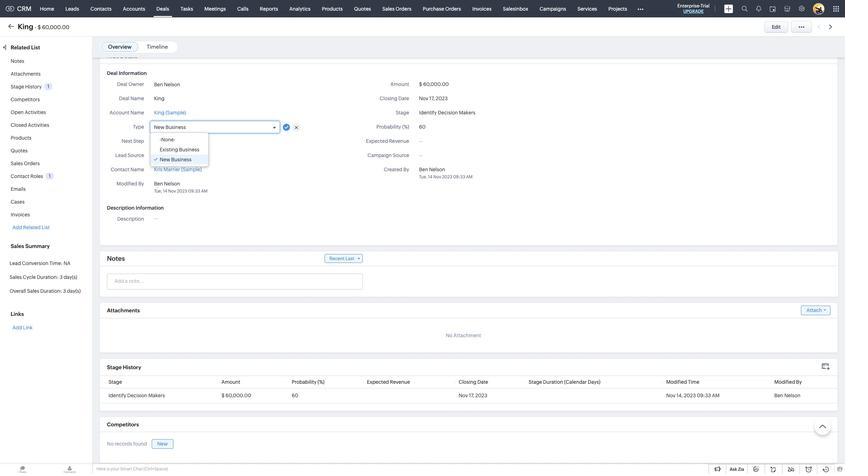 Task type: describe. For each thing, give the bounding box(es) containing it.
1 vertical spatial makers
[[148, 393, 165, 399]]

0 vertical spatial revenue
[[389, 138, 410, 144]]

1 horizontal spatial identify
[[419, 110, 437, 116]]

emails link
[[11, 186, 26, 192]]

0 horizontal spatial attachments
[[11, 71, 41, 77]]

0 horizontal spatial modified by
[[117, 181, 144, 187]]

records
[[115, 442, 132, 447]]

campaign
[[368, 153, 392, 158]]

1 horizontal spatial modified
[[667, 380, 688, 385]]

information for deal information
[[119, 70, 147, 76]]

tue, for created by
[[419, 175, 428, 180]]

projects link
[[603, 0, 633, 17]]

link
[[23, 325, 33, 331]]

profile image
[[814, 3, 825, 14]]

14 for modified by
[[163, 189, 167, 194]]

nov 14, 2023 09:33 am
[[667, 393, 720, 399]]

1 horizontal spatial invoices
[[473, 6, 492, 12]]

2 horizontal spatial 09:33
[[698, 393, 712, 399]]

cycle
[[23, 275, 36, 280]]

closed
[[11, 122, 27, 128]]

meetings link
[[199, 0, 232, 17]]

0 horizontal spatial sales orders
[[11, 161, 40, 166]]

found
[[133, 442, 147, 447]]

0 vertical spatial related
[[11, 44, 30, 51]]

your
[[111, 467, 119, 472]]

hide details link
[[107, 53, 138, 59]]

marrier
[[164, 167, 180, 173]]

overall
[[10, 288, 26, 294]]

closed activities link
[[11, 122, 49, 128]]

sales summary
[[11, 243, 50, 249]]

recent last
[[330, 256, 355, 261]]

Other Modules field
[[633, 3, 649, 14]]

chats image
[[0, 465, 45, 474]]

60,000.00 for $ 60,000.00
[[226, 393, 251, 399]]

overview link
[[108, 44, 132, 50]]

1 horizontal spatial identify decision makers
[[419, 110, 476, 116]]

0 horizontal spatial ben nelson
[[154, 82, 180, 87]]

0 vertical spatial sales orders link
[[377, 0, 418, 17]]

New Business field
[[151, 121, 280, 133]]

calls
[[238, 6, 249, 12]]

stage history link
[[11, 84, 42, 90]]

here is your smart chat (ctrl+space)
[[96, 467, 168, 472]]

1 vertical spatial 17,
[[469, 393, 475, 399]]

0 vertical spatial (%)
[[403, 124, 410, 130]]

0 vertical spatial date
[[399, 96, 410, 101]]

1 vertical spatial revenue
[[390, 380, 410, 385]]

0 horizontal spatial 17,
[[430, 96, 435, 101]]

analytics
[[290, 6, 311, 12]]

recent
[[330, 256, 345, 261]]

new link
[[152, 440, 174, 449]]

purchase orders link
[[418, 0, 467, 17]]

name for account name
[[131, 110, 144, 116]]

services
[[578, 6, 598, 12]]

0 vertical spatial quotes link
[[349, 0, 377, 17]]

contact roles link
[[11, 174, 43, 179]]

1 horizontal spatial attachments
[[107, 308, 140, 314]]

2 vertical spatial new
[[157, 441, 168, 447]]

(ctrl+space)
[[144, 467, 168, 472]]

campaign source
[[368, 153, 410, 158]]

0 vertical spatial closing date
[[380, 96, 410, 101]]

description information
[[107, 205, 164, 211]]

1 vertical spatial list
[[42, 225, 50, 230]]

calls link
[[232, 0, 254, 17]]

conversion
[[22, 261, 48, 266]]

1 vertical spatial related
[[23, 225, 41, 230]]

$ 60,000.00
[[222, 393, 251, 399]]

1 horizontal spatial closing
[[459, 380, 477, 385]]

no attachment
[[446, 333, 481, 339]]

account name
[[110, 110, 144, 116]]

lead for lead source
[[115, 153, 127, 158]]

1 horizontal spatial sales orders
[[383, 6, 412, 12]]

1 horizontal spatial makers
[[459, 110, 476, 116]]

kris marrier (sample)
[[154, 167, 202, 173]]

0 horizontal spatial competitors
[[11, 97, 40, 102]]

meetings
[[205, 6, 226, 12]]

no for no attachment
[[446, 333, 453, 339]]

add for add link
[[12, 325, 22, 331]]

signals image
[[757, 6, 762, 12]]

open activities
[[11, 110, 46, 115]]

na
[[64, 261, 71, 266]]

signals element
[[753, 0, 766, 17]]

reports link
[[254, 0, 284, 17]]

timeline
[[147, 44, 168, 50]]

duration: for sales cycle duration:
[[37, 275, 59, 280]]

last
[[346, 256, 355, 261]]

0 vertical spatial expected
[[366, 138, 388, 144]]

overview
[[108, 44, 132, 50]]

60,000.00 for $  60,000.00
[[424, 81, 449, 87]]

0 horizontal spatial stage history
[[11, 84, 42, 90]]

0 horizontal spatial (%)
[[318, 380, 325, 385]]

salesinbox
[[503, 6, 529, 12]]

create menu element
[[721, 0, 738, 17]]

ask zia
[[730, 467, 745, 472]]

2 horizontal spatial modified
[[775, 380, 796, 385]]

stage duration (calendar days)
[[529, 380, 601, 385]]

0 horizontal spatial orders
[[24, 161, 40, 166]]

0 vertical spatial decision
[[438, 110, 458, 116]]

0 vertical spatial invoices link
[[467, 0, 498, 17]]

links
[[11, 311, 24, 317]]

0 horizontal spatial identify decision makers
[[109, 393, 165, 399]]

search element
[[738, 0, 753, 17]]

next step
[[122, 138, 144, 144]]

0 vertical spatial list
[[31, 44, 40, 51]]

1 vertical spatial modified by
[[775, 380, 803, 385]]

day(s) for sales cycle duration: 3 day(s)
[[64, 275, 77, 280]]

here
[[96, 467, 106, 472]]

no for no records found
[[107, 442, 114, 447]]

campaigns link
[[534, 0, 572, 17]]

1 horizontal spatial probability
[[377, 124, 402, 130]]

analytics link
[[284, 0, 317, 17]]

open
[[11, 110, 24, 115]]

chat
[[133, 467, 143, 472]]

$  60,000.00
[[419, 81, 449, 87]]

king for king (sample)
[[154, 110, 165, 116]]

$ inside king - $ 60,000.00
[[38, 24, 41, 30]]

king (sample) link
[[154, 109, 186, 117]]

home
[[40, 6, 54, 12]]

1 vertical spatial products
[[11, 135, 31, 141]]

14 for created by
[[428, 175, 433, 180]]

deals link
[[151, 0, 175, 17]]

1 vertical spatial probability
[[292, 380, 317, 385]]

3 for sales cycle duration:
[[60, 275, 63, 280]]

notes link
[[11, 58, 24, 64]]

2 vertical spatial business
[[171, 157, 192, 163]]

modified time
[[667, 380, 700, 385]]

0 horizontal spatial products link
[[11, 135, 31, 141]]

created by
[[384, 167, 410, 173]]

contacts
[[91, 6, 112, 12]]

1 horizontal spatial history
[[123, 365, 141, 371]]

0 vertical spatial amount
[[391, 81, 410, 87]]

Add a note... field
[[107, 278, 362, 285]]

attach
[[807, 308, 823, 313]]

0 horizontal spatial modified
[[117, 181, 137, 187]]

contact roles
[[11, 174, 43, 179]]

0 horizontal spatial quotes
[[11, 148, 28, 154]]

1 vertical spatial -
[[160, 137, 161, 143]]

1 vertical spatial invoices
[[11, 212, 30, 218]]

1 vertical spatial sales orders link
[[11, 161, 40, 166]]

owner
[[128, 81, 144, 87]]

-none-
[[160, 137, 175, 143]]

salesinbox link
[[498, 0, 534, 17]]

ask
[[730, 467, 738, 472]]

edit button
[[765, 21, 789, 33]]

1 for stage history
[[48, 84, 49, 89]]

hide
[[107, 53, 119, 59]]

1 vertical spatial decision
[[127, 393, 147, 399]]

0 vertical spatial probability (%)
[[377, 124, 410, 130]]

(calendar
[[565, 380, 587, 385]]

0 horizontal spatial by
[[138, 181, 144, 187]]

new business inside tree
[[160, 157, 192, 163]]

related list
[[11, 44, 41, 51]]

home link
[[34, 0, 60, 17]]

cases
[[11, 199, 25, 205]]

09:33 for created by
[[454, 175, 466, 180]]

king - $ 60,000.00
[[18, 22, 69, 30]]

1 vertical spatial business
[[179, 147, 199, 153]]

existing business
[[160, 147, 199, 153]]

ben nelson tue, 14 nov 2023 09:33 am for modified by
[[154, 181, 208, 194]]

0 vertical spatial by
[[404, 167, 410, 173]]

- inside king - $ 60,000.00
[[35, 24, 37, 30]]

next
[[122, 138, 132, 144]]

2 horizontal spatial am
[[713, 393, 720, 399]]

enterprise-
[[678, 3, 701, 9]]

upgrade
[[684, 9, 704, 14]]

0 vertical spatial expected revenue
[[366, 138, 410, 144]]

description for description
[[117, 216, 144, 222]]

summary
[[25, 243, 50, 249]]

smart
[[120, 467, 132, 472]]

leads link
[[60, 0, 85, 17]]

no records found
[[107, 442, 147, 447]]

1 vertical spatial nov 17, 2023
[[459, 393, 488, 399]]

contacts link
[[85, 0, 117, 17]]

1 vertical spatial stage history
[[107, 365, 141, 371]]

1 horizontal spatial orders
[[396, 6, 412, 12]]

2 vertical spatial by
[[797, 380, 803, 385]]

deal for deal information
[[107, 70, 118, 76]]

am for created by
[[467, 175, 473, 180]]

kris marrier (sample) link
[[154, 166, 202, 174]]

days)
[[588, 380, 601, 385]]

0 vertical spatial products link
[[317, 0, 349, 17]]

roles
[[30, 174, 43, 179]]

tue, for modified by
[[154, 189, 162, 194]]

1 vertical spatial notes
[[107, 255, 125, 263]]



Task type: vqa. For each thing, say whether or not it's contained in the screenshot.
09:33 corresponding to Modified By
yes



Task type: locate. For each thing, give the bounding box(es) containing it.
sales cycle duration: 3 day(s)
[[10, 275, 77, 280]]

orders inside "link"
[[446, 6, 461, 12]]

1 vertical spatial contact
[[11, 174, 29, 179]]

14
[[428, 175, 433, 180], [163, 189, 167, 194]]

lead left "conversion"
[[10, 261, 21, 266]]

contact name
[[111, 167, 144, 173]]

king for king
[[154, 96, 165, 101]]

0 vertical spatial quotes
[[354, 6, 371, 12]]

no left 'records'
[[107, 442, 114, 447]]

add left link
[[12, 325, 22, 331]]

1 horizontal spatial products
[[322, 6, 343, 12]]

3 name from the top
[[131, 167, 144, 173]]

related up sales summary
[[23, 225, 41, 230]]

0 vertical spatial day(s)
[[64, 275, 77, 280]]

new business up 'none-'
[[154, 125, 186, 130]]

new business inside field
[[154, 125, 186, 130]]

business down "existing business"
[[171, 157, 192, 163]]

2 add from the top
[[12, 325, 22, 331]]

list down king - $ 60,000.00
[[31, 44, 40, 51]]

zia
[[739, 467, 745, 472]]

2 horizontal spatial orders
[[446, 6, 461, 12]]

1 vertical spatial am
[[201, 189, 208, 194]]

0 vertical spatial stage history
[[11, 84, 42, 90]]

1 vertical spatial closing date
[[459, 380, 489, 385]]

source down step
[[128, 153, 144, 158]]

0 horizontal spatial source
[[128, 153, 144, 158]]

deals
[[157, 6, 169, 12]]

am for modified by
[[201, 189, 208, 194]]

0 horizontal spatial quotes link
[[11, 148, 28, 154]]

1 vertical spatial amount
[[222, 380, 240, 385]]

business right existing
[[179, 147, 199, 153]]

deal for deal name
[[119, 96, 129, 101]]

1 horizontal spatial contact
[[111, 167, 129, 173]]

60,000.00 inside king - $ 60,000.00
[[42, 24, 69, 30]]

- up existing
[[160, 137, 161, 143]]

modified
[[117, 181, 137, 187], [667, 380, 688, 385], [775, 380, 796, 385]]

1 horizontal spatial 60
[[419, 124, 426, 130]]

0 horizontal spatial probability
[[292, 380, 317, 385]]

0 horizontal spatial 60
[[292, 393, 299, 399]]

invoices left salesinbox link
[[473, 6, 492, 12]]

0 horizontal spatial notes
[[11, 58, 24, 64]]

2023
[[436, 96, 448, 101], [442, 175, 453, 180], [177, 189, 187, 194], [476, 393, 488, 399], [685, 393, 697, 399]]

products right 'analytics'
[[322, 6, 343, 12]]

1 horizontal spatial tue,
[[419, 175, 428, 180]]

1 horizontal spatial competitors
[[107, 422, 139, 428]]

name for deal name
[[131, 96, 144, 101]]

1 vertical spatial probability (%)
[[292, 380, 325, 385]]

new inside field
[[154, 125, 165, 130]]

time:
[[49, 261, 63, 266]]

invoices link
[[467, 0, 498, 17], [11, 212, 30, 218]]

3 down sales cycle duration: 3 day(s)
[[63, 288, 66, 294]]

contact up emails on the left top
[[11, 174, 29, 179]]

related up notes link
[[11, 44, 30, 51]]

products link
[[317, 0, 349, 17], [11, 135, 31, 141]]

attachment
[[454, 333, 481, 339]]

related
[[11, 44, 30, 51], [23, 225, 41, 230]]

open activities link
[[11, 110, 46, 115]]

0 horizontal spatial sales orders link
[[11, 161, 40, 166]]

source
[[128, 153, 144, 158], [393, 153, 410, 158]]

day(s)
[[64, 275, 77, 280], [67, 288, 81, 294]]

09:33 for modified by
[[188, 189, 200, 194]]

date
[[399, 96, 410, 101], [478, 380, 489, 385]]

list
[[31, 44, 40, 51], [42, 225, 50, 230]]

1 horizontal spatial source
[[393, 153, 410, 158]]

trial
[[701, 3, 710, 9]]

1 vertical spatial identify
[[109, 393, 126, 399]]

0 vertical spatial new business
[[154, 125, 186, 130]]

0 vertical spatial products
[[322, 6, 343, 12]]

deal for deal owner
[[117, 81, 127, 87]]

1 horizontal spatial quotes
[[354, 6, 371, 12]]

0 vertical spatial sales orders
[[383, 6, 412, 12]]

is
[[107, 467, 110, 472]]

identify decision makers
[[419, 110, 476, 116], [109, 393, 165, 399]]

hide details
[[107, 53, 138, 59]]

description
[[107, 205, 135, 211], [117, 216, 144, 222]]

1 horizontal spatial nov 17, 2023
[[459, 393, 488, 399]]

profile element
[[810, 0, 829, 17]]

0 horizontal spatial tue,
[[154, 189, 162, 194]]

account
[[110, 110, 129, 116]]

purchase orders
[[423, 6, 461, 12]]

duration:
[[37, 275, 59, 280], [40, 288, 62, 294]]

king for king - $ 60,000.00
[[18, 22, 33, 30]]

competitors link
[[11, 97, 40, 102]]

0 vertical spatial $
[[38, 24, 41, 30]]

2 horizontal spatial $
[[419, 81, 423, 87]]

1 vertical spatial 14
[[163, 189, 167, 194]]

invoices link left salesinbox
[[467, 0, 498, 17]]

no left attachment
[[446, 333, 453, 339]]

1 vertical spatial 60
[[292, 393, 299, 399]]

projects
[[609, 6, 628, 12]]

add up sales summary
[[12, 225, 22, 230]]

attachments
[[11, 71, 41, 77], [107, 308, 140, 314]]

contact
[[111, 167, 129, 173], [11, 174, 29, 179]]

source for lead source
[[128, 153, 144, 158]]

contact for contact roles
[[11, 174, 29, 179]]

0 vertical spatial activities
[[25, 110, 46, 115]]

duration: down sales cycle duration: 3 day(s)
[[40, 288, 62, 294]]

1 name from the top
[[131, 96, 144, 101]]

deal name
[[119, 96, 144, 101]]

1 horizontal spatial 3
[[63, 288, 66, 294]]

source up created by
[[393, 153, 410, 158]]

business
[[166, 125, 186, 130], [179, 147, 199, 153], [171, 157, 192, 163]]

information for description information
[[136, 205, 164, 211]]

tasks link
[[175, 0, 199, 17]]

king down the crm at the left of the page
[[18, 22, 33, 30]]

products down closed
[[11, 135, 31, 141]]

king up the -none-
[[154, 110, 165, 116]]

quotes
[[354, 6, 371, 12], [11, 148, 28, 154]]

lead down next
[[115, 153, 127, 158]]

tasks
[[181, 6, 193, 12]]

activities for open activities
[[25, 110, 46, 115]]

0 vertical spatial closing
[[380, 96, 398, 101]]

1 horizontal spatial notes
[[107, 255, 125, 263]]

1 vertical spatial competitors
[[107, 422, 139, 428]]

contact down lead source in the top of the page
[[111, 167, 129, 173]]

next record image
[[830, 25, 834, 29]]

0 vertical spatial add
[[12, 225, 22, 230]]

3
[[60, 275, 63, 280], [63, 288, 66, 294]]

deal information
[[107, 70, 147, 76]]

1 vertical spatial description
[[117, 216, 144, 222]]

new inside tree
[[160, 157, 170, 163]]

0 horizontal spatial nov 17, 2023
[[419, 96, 448, 101]]

products link right 'analytics'
[[317, 0, 349, 17]]

amount left $  60,000.00
[[391, 81, 410, 87]]

1 horizontal spatial 09:33
[[454, 175, 466, 180]]

day(s) for overall sales duration: 3 day(s)
[[67, 288, 81, 294]]

1 vertical spatial date
[[478, 380, 489, 385]]

tree
[[151, 133, 208, 166]]

purchase
[[423, 6, 445, 12]]

duration: up the overall sales duration: 3 day(s)
[[37, 275, 59, 280]]

0 vertical spatial business
[[166, 125, 186, 130]]

1 horizontal spatial date
[[478, 380, 489, 385]]

ben nelson
[[154, 82, 180, 87], [775, 393, 801, 399]]

0 horizontal spatial products
[[11, 135, 31, 141]]

new down existing
[[160, 157, 170, 163]]

orders right purchase
[[446, 6, 461, 12]]

name down the owner
[[131, 96, 144, 101]]

0 vertical spatial 60
[[419, 124, 426, 130]]

0 horizontal spatial 3
[[60, 275, 63, 280]]

attachments link
[[11, 71, 41, 77]]

0 vertical spatial description
[[107, 205, 135, 211]]

1 vertical spatial add
[[12, 325, 22, 331]]

2 name from the top
[[131, 110, 144, 116]]

- down home link
[[35, 24, 37, 30]]

1 vertical spatial new business
[[160, 157, 192, 163]]

0 horizontal spatial contact
[[11, 174, 29, 179]]

duration: for overall sales duration:
[[40, 288, 62, 294]]

1 vertical spatial (sample)
[[181, 167, 202, 173]]

created
[[384, 167, 403, 173]]

competitors up 'records'
[[107, 422, 139, 428]]

0 horizontal spatial $
[[38, 24, 41, 30]]

modified by
[[117, 181, 144, 187], [775, 380, 803, 385]]

stage
[[11, 84, 24, 90], [396, 110, 410, 116], [107, 365, 122, 371], [109, 380, 122, 385], [529, 380, 543, 385]]

contacts image
[[47, 465, 92, 474]]

1 for contact roles
[[49, 174, 51, 179]]

products link down closed
[[11, 135, 31, 141]]

ben nelson tue, 14 nov 2023 09:33 am for created by
[[419, 167, 473, 180]]

1 vertical spatial information
[[136, 205, 164, 211]]

(sample) right marrier
[[181, 167, 202, 173]]

1 add from the top
[[12, 225, 22, 230]]

orders up roles at the left top of page
[[24, 161, 40, 166]]

none-
[[161, 137, 175, 143]]

tree containing -none-
[[151, 133, 208, 166]]

activities down open activities link
[[28, 122, 49, 128]]

invoices down the cases link
[[11, 212, 30, 218]]

3 for overall sales duration:
[[63, 288, 66, 294]]

2 source from the left
[[393, 153, 410, 158]]

(sample) up 'none-'
[[166, 110, 186, 116]]

0 vertical spatial lead
[[115, 153, 127, 158]]

0 vertical spatial identify
[[419, 110, 437, 116]]

1 horizontal spatial modified by
[[775, 380, 803, 385]]

timeline link
[[147, 44, 168, 50]]

1 horizontal spatial closing date
[[459, 380, 489, 385]]

new business
[[154, 125, 186, 130], [160, 157, 192, 163]]

1 vertical spatial expected revenue
[[367, 380, 410, 385]]

0 vertical spatial history
[[25, 84, 42, 90]]

0 vertical spatial (sample)
[[166, 110, 186, 116]]

attach link
[[802, 306, 831, 316]]

lead source
[[115, 153, 144, 158]]

2 vertical spatial king
[[154, 110, 165, 116]]

1 vertical spatial invoices link
[[11, 212, 30, 218]]

1 vertical spatial ben nelson
[[775, 393, 801, 399]]

business up 'none-'
[[166, 125, 186, 130]]

name up type on the left of the page
[[131, 110, 144, 116]]

add for add related list
[[12, 225, 22, 230]]

deal down hide
[[107, 70, 118, 76]]

expected revenue
[[366, 138, 410, 144], [367, 380, 410, 385]]

1 horizontal spatial no
[[446, 333, 453, 339]]

previous record image
[[818, 25, 821, 29]]

identify
[[419, 110, 437, 116], [109, 393, 126, 399]]

search image
[[742, 6, 748, 12]]

king
[[18, 22, 33, 30], [154, 96, 165, 101], [154, 110, 165, 116]]

0 horizontal spatial 14
[[163, 189, 167, 194]]

cases link
[[11, 199, 25, 205]]

lead conversion time: na
[[10, 261, 71, 266]]

accounts
[[123, 6, 145, 12]]

closing date
[[380, 96, 410, 101], [459, 380, 489, 385]]

list up summary
[[42, 225, 50, 230]]

0 vertical spatial makers
[[459, 110, 476, 116]]

accounts link
[[117, 0, 151, 17]]

amount up $ 60,000.00
[[222, 380, 240, 385]]

crm
[[17, 5, 32, 12]]

kris
[[154, 167, 163, 173]]

new right the found
[[157, 441, 168, 447]]

1 vertical spatial expected
[[367, 380, 389, 385]]

calendar image
[[770, 6, 776, 12]]

1 vertical spatial ben nelson tue, 14 nov 2023 09:33 am
[[154, 181, 208, 194]]

0 vertical spatial 3
[[60, 275, 63, 280]]

competitors down stage history link
[[11, 97, 40, 102]]

name for contact name
[[131, 167, 144, 173]]

quotes link
[[349, 0, 377, 17], [11, 148, 28, 154]]

0 horizontal spatial probability (%)
[[292, 380, 325, 385]]

activities for closed activities
[[28, 122, 49, 128]]

1 vertical spatial quotes
[[11, 148, 28, 154]]

1 vertical spatial 60,000.00
[[424, 81, 449, 87]]

0 vertical spatial 17,
[[430, 96, 435, 101]]

description for description information
[[107, 205, 135, 211]]

king up king (sample) on the left of the page
[[154, 96, 165, 101]]

1 horizontal spatial quotes link
[[349, 0, 377, 17]]

stage history
[[11, 84, 42, 90], [107, 365, 141, 371]]

0 vertical spatial 14
[[428, 175, 433, 180]]

0 vertical spatial 1
[[48, 84, 49, 89]]

60
[[419, 124, 426, 130], [292, 393, 299, 399]]

source for campaign source
[[393, 153, 410, 158]]

17,
[[430, 96, 435, 101], [469, 393, 475, 399]]

$
[[38, 24, 41, 30], [419, 81, 423, 87], [222, 393, 225, 399]]

$ for $ 60,000.00
[[222, 393, 225, 399]]

1 horizontal spatial stage history
[[107, 365, 141, 371]]

activities up closed activities
[[25, 110, 46, 115]]

deal down deal information at the left of page
[[117, 81, 127, 87]]

1 vertical spatial quotes link
[[11, 148, 28, 154]]

new up the -none-
[[154, 125, 165, 130]]

2 vertical spatial am
[[713, 393, 720, 399]]

closed activities
[[11, 122, 49, 128]]

orders left purchase
[[396, 6, 412, 12]]

3 down "time:"
[[60, 275, 63, 280]]

create menu image
[[725, 4, 734, 13]]

60,000.00
[[42, 24, 69, 30], [424, 81, 449, 87], [226, 393, 251, 399]]

enterprise-trial upgrade
[[678, 3, 710, 14]]

contact for contact name
[[111, 167, 129, 173]]

1 right roles at the left top of page
[[49, 174, 51, 179]]

products
[[322, 6, 343, 12], [11, 135, 31, 141]]

1 source from the left
[[128, 153, 144, 158]]

new business up kris marrier (sample)
[[160, 157, 192, 163]]

1 vertical spatial (%)
[[318, 380, 325, 385]]

lead for lead conversion time: na
[[10, 261, 21, 266]]

business inside field
[[166, 125, 186, 130]]

name down lead source in the top of the page
[[131, 167, 144, 173]]

$ for $  60,000.00
[[419, 81, 423, 87]]

existing
[[160, 147, 178, 153]]

deal up account name
[[119, 96, 129, 101]]

invoices link down the cases link
[[11, 212, 30, 218]]

1 right stage history link
[[48, 84, 49, 89]]



